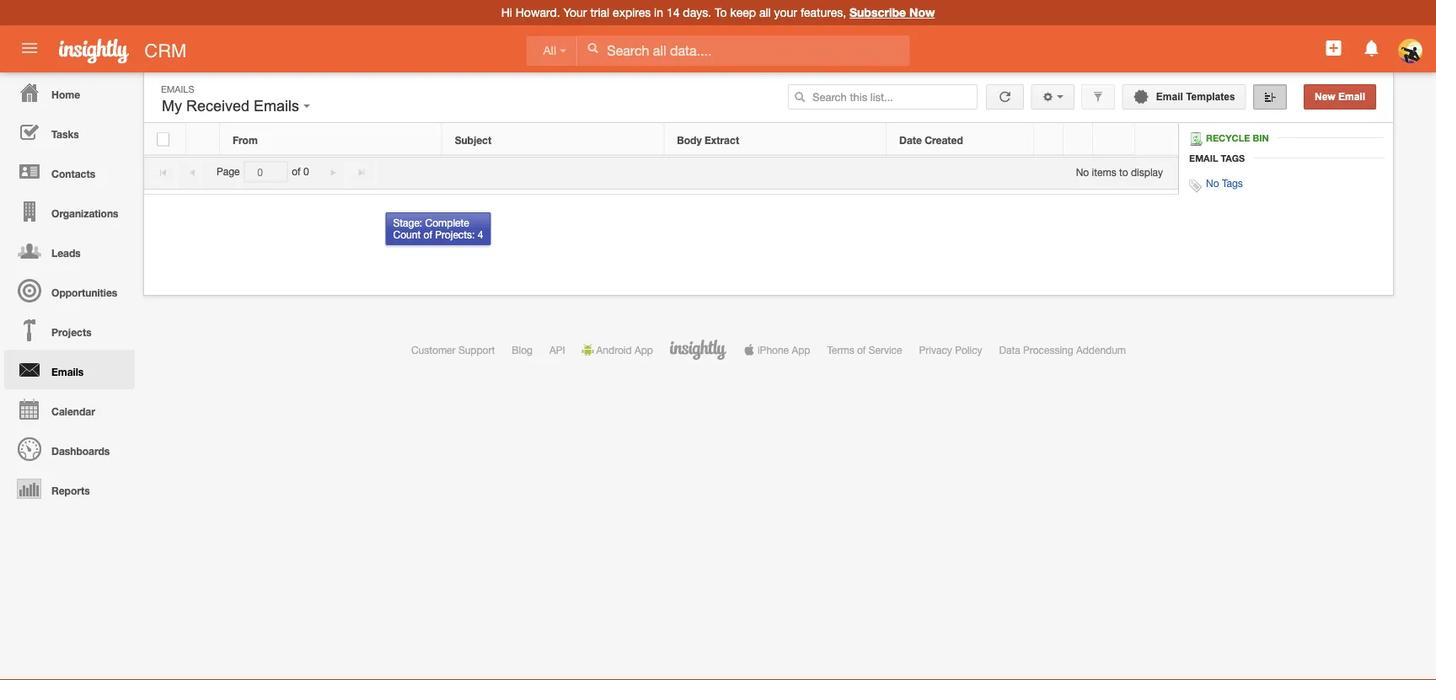 Task type: describe. For each thing, give the bounding box(es) containing it.
iphone app link
[[744, 344, 810, 356]]

contacts
[[51, 168, 95, 180]]

customer
[[411, 344, 456, 356]]

none checkbox inside row
[[157, 133, 169, 146]]

home link
[[4, 73, 135, 112]]

email tags
[[1190, 153, 1245, 164]]

2 horizontal spatial of
[[857, 344, 866, 356]]

body extract
[[677, 134, 739, 146]]

email for tags
[[1190, 153, 1219, 164]]

keep
[[730, 5, 756, 19]]

date
[[900, 134, 922, 146]]

opportunities
[[51, 287, 117, 298]]

leads
[[51, 247, 81, 259]]

organizations
[[51, 207, 118, 219]]

refresh list image
[[997, 91, 1013, 102]]

customer support link
[[411, 344, 495, 356]]

display
[[1131, 166, 1163, 178]]

hi
[[501, 5, 512, 19]]

bin
[[1253, 133, 1269, 144]]

Search this list... text field
[[788, 84, 978, 110]]

my received emails
[[162, 97, 304, 115]]

customer support
[[411, 344, 495, 356]]

android app
[[597, 344, 653, 356]]

app for android app
[[635, 344, 653, 356]]

to
[[715, 5, 727, 19]]

dashboards
[[51, 445, 110, 457]]

new
[[1315, 91, 1336, 102]]

stage:
[[393, 217, 423, 228]]

addendum
[[1077, 344, 1126, 356]]

page
[[217, 166, 240, 178]]

projects
[[51, 326, 92, 338]]

navigation containing home
[[0, 73, 135, 508]]

tasks
[[51, 128, 79, 140]]

to
[[1120, 166, 1129, 178]]

my
[[162, 97, 182, 115]]

data
[[1000, 344, 1021, 356]]

terms
[[827, 344, 855, 356]]

no for no items to display
[[1076, 166, 1089, 178]]

iphone
[[758, 344, 789, 356]]

privacy policy link
[[919, 344, 983, 356]]

emails inside button
[[254, 97, 299, 115]]

email for templates
[[1156, 91, 1183, 102]]

data processing addendum link
[[1000, 344, 1126, 356]]

no items to display
[[1076, 166, 1163, 178]]

received
[[186, 97, 250, 115]]

recycle
[[1206, 133, 1251, 144]]

support
[[459, 344, 495, 356]]

data processing addendum
[[1000, 344, 1126, 356]]

new email link
[[1304, 84, 1377, 110]]

tasks link
[[4, 112, 135, 152]]

projects:
[[435, 229, 475, 241]]

Search all data.... text field
[[578, 35, 910, 66]]

no for no tags
[[1206, 177, 1219, 189]]

policy
[[955, 344, 983, 356]]

all
[[543, 44, 556, 57]]

email inside new email link
[[1339, 91, 1366, 102]]

white image
[[587, 42, 599, 54]]

items
[[1092, 166, 1117, 178]]

new email
[[1315, 91, 1366, 102]]

my received emails button
[[158, 94, 314, 119]]

contacts link
[[4, 152, 135, 191]]

leads link
[[4, 231, 135, 271]]

howard.
[[516, 5, 560, 19]]

days.
[[683, 5, 712, 19]]

emails link
[[4, 350, 135, 389]]

crm
[[144, 40, 187, 61]]



Task type: locate. For each thing, give the bounding box(es) containing it.
2 vertical spatial emails
[[51, 366, 84, 378]]

calendar link
[[4, 389, 135, 429]]

4
[[478, 229, 483, 241]]

0
[[303, 166, 309, 178]]

0 vertical spatial of
[[292, 166, 301, 178]]

email templates link
[[1122, 84, 1247, 110]]

processing
[[1023, 344, 1074, 356]]

notifications image
[[1362, 38, 1382, 58]]

no left items
[[1076, 166, 1089, 178]]

email inside email templates link
[[1156, 91, 1183, 102]]

count
[[393, 229, 421, 241]]

no tags link
[[1206, 177, 1243, 189]]

14
[[667, 5, 680, 19]]

all
[[759, 5, 771, 19]]

stage: complete count of projects: 4
[[393, 217, 483, 241]]

row containing from
[[144, 124, 1178, 155]]

None checkbox
[[157, 133, 169, 146]]

of left "0"
[[292, 166, 301, 178]]

android app link
[[582, 344, 653, 356]]

tags
[[1222, 177, 1243, 189]]

emails inside 'link'
[[51, 366, 84, 378]]

0 vertical spatial emails
[[161, 83, 194, 94]]

extract
[[705, 134, 739, 146]]

email left the templates
[[1156, 91, 1183, 102]]

privacy policy
[[919, 344, 983, 356]]

1 vertical spatial emails
[[254, 97, 299, 115]]

blog link
[[512, 344, 533, 356]]

in
[[654, 5, 663, 19]]

2 horizontal spatial emails
[[254, 97, 299, 115]]

subject
[[455, 134, 492, 146]]

reports link
[[4, 469, 135, 508]]

all link
[[526, 36, 577, 66]]

subscribe
[[850, 5, 906, 19]]

no left tags
[[1206, 177, 1219, 189]]

email
[[1156, 91, 1183, 102], [1339, 91, 1366, 102], [1190, 153, 1219, 164]]

calendar
[[51, 405, 95, 417]]

expires
[[613, 5, 651, 19]]

search image
[[794, 91, 806, 103]]

2 app from the left
[[792, 344, 810, 356]]

1 horizontal spatial app
[[792, 344, 810, 356]]

1 vertical spatial of
[[424, 229, 432, 241]]

1 horizontal spatial no
[[1206, 177, 1219, 189]]

your
[[774, 5, 798, 19]]

from
[[233, 134, 258, 146]]

no tags
[[1206, 177, 1243, 189]]

android
[[597, 344, 632, 356]]

created
[[925, 134, 963, 146]]

app
[[635, 344, 653, 356], [792, 344, 810, 356]]

emails up my at the top of page
[[161, 83, 194, 94]]

templates
[[1186, 91, 1236, 102]]

emails up from
[[254, 97, 299, 115]]

home
[[51, 89, 80, 100]]

1 horizontal spatial of
[[424, 229, 432, 241]]

complete
[[425, 217, 469, 228]]

body
[[677, 134, 702, 146]]

email templates
[[1154, 91, 1236, 102]]

2 vertical spatial of
[[857, 344, 866, 356]]

reports
[[51, 485, 90, 497]]

0 horizontal spatial of
[[292, 166, 301, 178]]

0 horizontal spatial app
[[635, 344, 653, 356]]

recycle bin
[[1206, 133, 1269, 144]]

hi howard. your trial expires in 14 days. to keep all your features, subscribe now
[[501, 5, 935, 19]]

terms of service link
[[827, 344, 902, 356]]

no
[[1076, 166, 1089, 178], [1206, 177, 1219, 189]]

recycle bin link
[[1190, 132, 1278, 146]]

your
[[564, 5, 587, 19]]

1 horizontal spatial email
[[1190, 153, 1219, 164]]

tags
[[1221, 153, 1245, 164]]

email left tags
[[1190, 153, 1219, 164]]

cog image
[[1042, 91, 1054, 103]]

api link
[[550, 344, 565, 356]]

0 horizontal spatial email
[[1156, 91, 1183, 102]]

date created
[[900, 134, 963, 146]]

of right count
[[424, 229, 432, 241]]

service
[[869, 344, 902, 356]]

organizations link
[[4, 191, 135, 231]]

now
[[910, 5, 935, 19]]

privacy
[[919, 344, 952, 356]]

row
[[144, 124, 1178, 155]]

email right the 'new'
[[1339, 91, 1366, 102]]

dashboards link
[[4, 429, 135, 469]]

terms of service
[[827, 344, 902, 356]]

0 horizontal spatial no
[[1076, 166, 1089, 178]]

projects link
[[4, 310, 135, 350]]

iphone app
[[758, 344, 810, 356]]

of
[[292, 166, 301, 178], [424, 229, 432, 241], [857, 344, 866, 356]]

of inside stage: complete count of projects: 4
[[424, 229, 432, 241]]

2 horizontal spatial email
[[1339, 91, 1366, 102]]

show list view filters image
[[1093, 91, 1104, 103]]

1 app from the left
[[635, 344, 653, 356]]

app right android
[[635, 344, 653, 356]]

app right iphone
[[792, 344, 810, 356]]

features,
[[801, 5, 846, 19]]

opportunities link
[[4, 271, 135, 310]]

0 horizontal spatial emails
[[51, 366, 84, 378]]

emails
[[161, 83, 194, 94], [254, 97, 299, 115], [51, 366, 84, 378]]

navigation
[[0, 73, 135, 508]]

1 horizontal spatial emails
[[161, 83, 194, 94]]

blog
[[512, 344, 533, 356]]

emails up calendar 'link'
[[51, 366, 84, 378]]

subscribe now link
[[850, 5, 935, 19]]

show sidebar image
[[1265, 91, 1276, 103]]

of 0
[[292, 166, 309, 178]]

app for iphone app
[[792, 344, 810, 356]]

api
[[550, 344, 565, 356]]

of right terms
[[857, 344, 866, 356]]



Task type: vqa. For each thing, say whether or not it's contained in the screenshot.
New
yes



